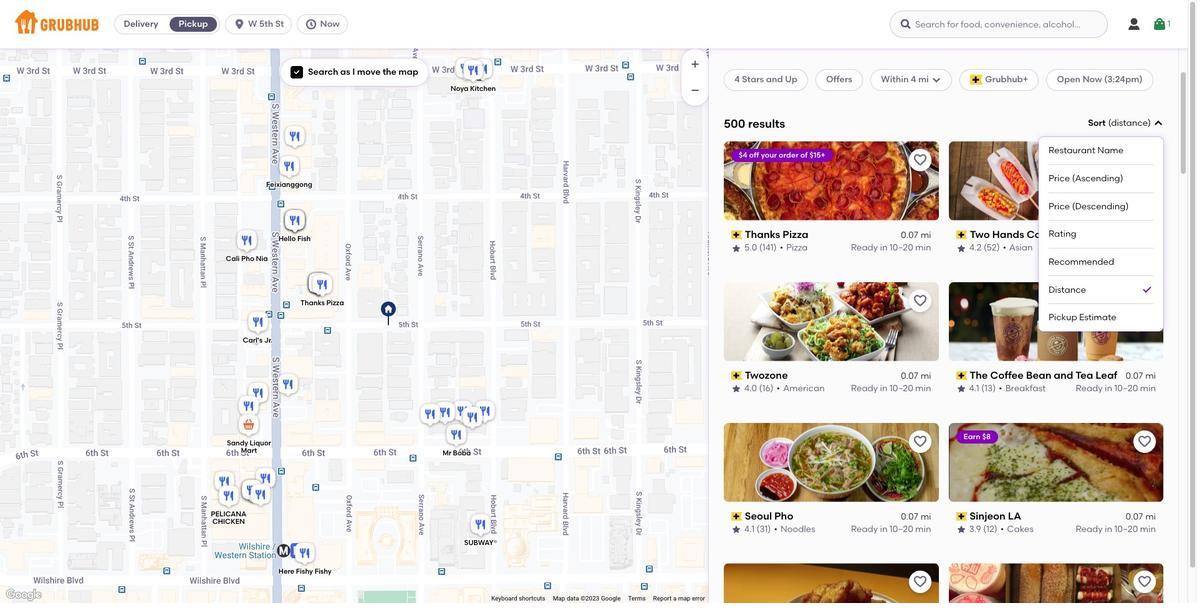 Task type: vqa. For each thing, say whether or not it's contained in the screenshot.
4.1 (31)
yes



Task type: locate. For each thing, give the bounding box(es) containing it.
0.07 for the coffee bean and tea leaf
[[1126, 371, 1143, 382]]

• right (12)
[[1001, 525, 1004, 535]]

(ascending)
[[1072, 173, 1123, 184]]

now up search
[[320, 19, 340, 29]]

as
[[340, 67, 350, 77]]

feixianggong image
[[277, 154, 301, 181]]

map right the
[[399, 67, 418, 77]]

svg image inside w 5th st button
[[233, 18, 246, 31]]

0 vertical spatial price
[[1049, 173, 1070, 184]]

subscription pass image inside two hands corn dog - korea town (s western link
[[956, 231, 967, 239]]

pickup for pickup
[[179, 19, 208, 29]]

w
[[248, 19, 257, 29]]

2 vertical spatial pizza
[[326, 300, 344, 308]]

subway®
[[464, 540, 497, 548]]

subscription pass image left sinjeon
[[956, 512, 967, 521]]

star icon image left 4.2
[[956, 244, 966, 253]]

feixianggong
[[266, 181, 312, 189]]

jubilee liquor image
[[453, 56, 478, 84]]

min for pizza
[[915, 243, 931, 253]]

0 horizontal spatial now
[[320, 19, 340, 29]]

the
[[383, 67, 397, 77]]

keyboard shortcuts button
[[491, 595, 545, 604]]

1 horizontal spatial subscription pass image
[[956, 231, 967, 239]]

subscription pass image for sinjeon la
[[956, 512, 967, 521]]

pho up '• noodles'
[[774, 510, 793, 522]]

pho left nia on the top left of the page
[[241, 255, 254, 263]]

seoul pho image
[[306, 271, 331, 299]]

min for pho
[[915, 525, 931, 535]]

svg image right food
[[1153, 17, 1168, 32]]

sandy liquor mart mr boba
[[227, 440, 471, 458]]

mi for coffee
[[1146, 371, 1156, 382]]

asian
[[1009, 243, 1033, 253]]

ready
[[851, 243, 878, 253], [1076, 243, 1103, 253], [851, 384, 878, 394], [1076, 384, 1103, 394], [851, 525, 878, 535], [1076, 525, 1103, 535]]

w 5th st
[[248, 19, 284, 29]]

0 vertical spatial thanks
[[745, 229, 780, 241]]

0.07 for seoul pho
[[901, 512, 918, 522]]

pizza go image
[[470, 57, 495, 84]]

2 horizontal spatial svg image
[[1153, 17, 1168, 32]]

500
[[724, 116, 745, 131]]

subscription pass image left twozone
[[731, 372, 742, 380]]

star icon image left the 4.0
[[731, 384, 741, 394]]

list box
[[1049, 137, 1154, 332]]

price down restaurant
[[1049, 173, 1070, 184]]

paris baguette image
[[248, 483, 273, 510]]

the coffee bean and tea leaf image
[[306, 271, 331, 299]]

pho inside map region
[[241, 255, 254, 263]]

in for pizza
[[880, 243, 888, 253]]

1 horizontal spatial svg image
[[293, 69, 301, 76]]

carl's jr.
[[243, 336, 272, 345]]

1 vertical spatial now
[[1083, 74, 1102, 85]]

0.07 mi for thanks pizza
[[901, 230, 931, 241]]

american
[[783, 384, 825, 394]]

subscription pass image left the
[[956, 372, 967, 380]]

pizza up • pizza
[[783, 229, 809, 241]]

0 vertical spatial now
[[320, 19, 340, 29]]

food
[[1109, 31, 1127, 39]]

0 vertical spatial pickup
[[179, 19, 208, 29]]

thanks pizza image
[[310, 272, 335, 300]]

min
[[915, 243, 931, 253], [1140, 243, 1156, 253], [915, 384, 931, 394], [1140, 384, 1156, 394], [915, 525, 931, 535], [1140, 525, 1156, 535]]

ready in 10–20 min for pizza
[[851, 243, 931, 253]]

• right (31) in the bottom right of the page
[[774, 525, 778, 535]]

svg image for 1
[[1153, 17, 1168, 32]]

• right (13)
[[999, 384, 1002, 394]]

1 vertical spatial thanks pizza
[[300, 300, 344, 308]]

your location image
[[381, 302, 396, 325], [381, 302, 396, 325]]

star icon image left 4.1 (31)
[[731, 525, 741, 535]]

• right (16)
[[777, 384, 780, 394]]

chicken
[[212, 518, 245, 526]]

twozone logo image
[[724, 282, 939, 361]]

in for la
[[1105, 525, 1112, 535]]

4.1 (31)
[[745, 525, 771, 535]]

0 horizontal spatial svg image
[[233, 18, 246, 31]]

0 horizontal spatial pickup
[[179, 19, 208, 29]]

1 vertical spatial thanks
[[300, 300, 324, 308]]

mart
[[241, 447, 257, 455]]

4.0
[[745, 384, 757, 394]]

fishy
[[296, 568, 313, 576], [314, 568, 331, 576]]

sort ( distance )
[[1088, 118, 1151, 128]]

two hands corn dog - korea town (s western link
[[956, 228, 1197, 242]]

main navigation navigation
[[0, 0, 1188, 49]]

1 horizontal spatial 4
[[911, 74, 916, 85]]

2 4 from the left
[[911, 74, 916, 85]]

1 vertical spatial pickup
[[1049, 313, 1077, 323]]

pickup inside "pickup" button
[[179, 19, 208, 29]]

subscription pass image for thanks pizza
[[731, 231, 742, 239]]

terms link
[[628, 596, 646, 602]]

1 horizontal spatial thanks pizza
[[745, 229, 809, 241]]

0 horizontal spatial 4
[[735, 74, 740, 85]]

(52)
[[984, 243, 1000, 253]]

pickup right delivery button
[[179, 19, 208, 29]]

4 stars and up
[[735, 74, 798, 85]]

proceed to checkout
[[1036, 352, 1126, 363]]

10–20 for pho
[[890, 525, 913, 535]]

4 left stars
[[735, 74, 740, 85]]

results
[[748, 116, 785, 131]]

svg image right ) at the right top
[[1154, 119, 1164, 129]]

within 4 mi
[[881, 74, 929, 85]]

here
[[278, 568, 294, 576]]

4.1 left (31) in the bottom right of the page
[[745, 525, 755, 535]]

• right (52)
[[1003, 243, 1006, 253]]

save this restaurant button for twozone logo
[[909, 290, 931, 312]]

distance option
[[1049, 276, 1154, 304]]

now right open
[[1083, 74, 1102, 85]]

minus icon image
[[689, 84, 702, 97]]

chinese
[[915, 31, 944, 39]]

map right 'a'
[[678, 596, 691, 602]]

save this restaurant image for kyochon chicken (w 6th st)  logo
[[913, 575, 928, 590]]

0 horizontal spatial subscription pass image
[[731, 231, 742, 239]]

checkout
[[1085, 352, 1126, 363]]

western
[[1154, 229, 1195, 241]]

1 horizontal spatial pho
[[774, 510, 793, 522]]

shortcuts
[[519, 596, 545, 602]]

ready in 10–20 min for la
[[1076, 525, 1156, 535]]

sandy liquor mart image
[[236, 413, 261, 440]]

thanks pizza up (141)
[[745, 229, 809, 241]]

10–20
[[890, 243, 913, 253], [1115, 243, 1138, 253], [890, 384, 913, 394], [1115, 384, 1138, 394], [890, 525, 913, 535], [1115, 525, 1138, 535]]

star icon image
[[731, 244, 741, 253], [956, 244, 966, 253], [731, 384, 741, 394], [956, 384, 966, 394], [731, 525, 741, 535], [956, 525, 966, 535]]

a
[[673, 596, 677, 602]]

ready for la
[[1076, 525, 1103, 535]]

svg image left chinese
[[900, 18, 912, 31]]

svg image left search
[[293, 69, 301, 76]]

thanks inside map region
[[300, 300, 324, 308]]

4
[[735, 74, 740, 85], [911, 74, 916, 85]]

check icon image
[[1141, 284, 1154, 296]]

plus icon image
[[689, 58, 702, 70]]

1 horizontal spatial thanks
[[745, 229, 780, 241]]

star icon image left 3.9 on the right of page
[[956, 525, 966, 535]]

ready for pho
[[851, 525, 878, 535]]

thanks down twozone icon
[[300, 300, 324, 308]]

save this restaurant button for 88 hotdog & juicy & cottonhi logo
[[1134, 571, 1156, 594]]

88 hotdog & juicy & cottonhi image
[[432, 400, 457, 428]]

0 vertical spatial pho
[[241, 255, 254, 263]]

1 vertical spatial map
[[678, 596, 691, 602]]

svg image for search as i move the map
[[293, 69, 301, 76]]

(
[[1108, 118, 1111, 128]]

pizza right (141)
[[786, 243, 808, 253]]

2 fishy from the left
[[314, 568, 331, 576]]

thanks pizza
[[745, 229, 809, 241], [300, 300, 344, 308]]

1 vertical spatial pho
[[774, 510, 793, 522]]

0 horizontal spatial thanks
[[300, 300, 324, 308]]

1 price from the top
[[1049, 173, 1070, 184]]

thanks pizza down sinjeon la image
[[300, 300, 344, 308]]

save this restaurant image
[[1137, 434, 1152, 449], [913, 575, 928, 590], [1137, 575, 1152, 590]]

thanks
[[745, 229, 780, 241], [300, 300, 324, 308]]

1 horizontal spatial now
[[1083, 74, 1102, 85]]

beard papa's image
[[239, 478, 264, 506]]

ready in 10–20 min for pho
[[851, 525, 931, 535]]

• american
[[777, 384, 825, 394]]

i
[[352, 67, 355, 77]]

0.07 for sinjeon la
[[1126, 512, 1143, 522]]

subscription pass image for two hands corn dog - korea town (s western 
[[956, 231, 967, 239]]

and
[[766, 74, 783, 85], [1054, 370, 1073, 381]]

subscription pass image for the coffee bean and tea leaf
[[956, 372, 967, 380]]

1 horizontal spatial and
[[1054, 370, 1073, 381]]

(descending)
[[1072, 201, 1129, 212]]

star icon image for the
[[956, 384, 966, 394]]

2 subscription pass image from the left
[[956, 231, 967, 239]]

noya kitchen
[[450, 85, 496, 93]]

pizza
[[783, 229, 809, 241], [786, 243, 808, 253], [326, 300, 344, 308]]

0 vertical spatial thanks pizza
[[745, 229, 809, 241]]

0 horizontal spatial and
[[766, 74, 783, 85]]

4.1 down the
[[969, 384, 979, 394]]

dog
[[1053, 229, 1074, 241]]

2 price from the top
[[1049, 201, 1070, 212]]

svg image inside 1 button
[[1153, 17, 1168, 32]]

0.07
[[901, 230, 918, 241], [901, 371, 918, 382], [1126, 371, 1143, 382], [901, 512, 918, 522], [1126, 512, 1143, 522]]

pickup inside list box
[[1049, 313, 1077, 323]]

pizza down sinjeon la image
[[326, 300, 344, 308]]

fast food
[[1092, 31, 1127, 39]]

sinjeon la
[[970, 510, 1021, 522]]

0.07 mi for sinjeon la
[[1126, 512, 1156, 522]]

kyochon chicken (w 6th st)  logo image
[[724, 564, 939, 604]]

hello
[[278, 235, 295, 243]]

move
[[357, 67, 381, 77]]

of
[[800, 151, 808, 159]]

map
[[553, 596, 565, 602]]

off
[[749, 151, 759, 159]]

subscription pass image
[[731, 231, 742, 239], [956, 231, 967, 239]]

svg image left the w
[[233, 18, 246, 31]]

twozone image
[[306, 271, 331, 299]]

0 vertical spatial and
[[766, 74, 783, 85]]

recommended
[[1049, 257, 1114, 267]]

tehranro grill image
[[282, 208, 307, 236]]

mr boba image
[[444, 423, 469, 450]]

mr
[[442, 450, 451, 458]]

hands
[[992, 229, 1024, 241]]

pelicana chicken image
[[216, 484, 241, 511]]

svg image
[[1127, 17, 1142, 32], [305, 18, 318, 31], [900, 18, 912, 31], [932, 75, 941, 85], [1154, 119, 1164, 129]]

0 horizontal spatial pho
[[241, 255, 254, 263]]

None field
[[1039, 117, 1164, 332]]

1 vertical spatial and
[[1054, 370, 1073, 381]]

jaws topokki image
[[460, 405, 485, 433]]

google image
[[3, 587, 44, 604]]

hello fish image
[[282, 208, 307, 236]]

0 horizontal spatial map
[[399, 67, 418, 77]]

0 horizontal spatial fishy
[[296, 568, 313, 576]]

star icon image left 4.1 (13)
[[956, 384, 966, 394]]

pickup for pickup estimate
[[1049, 313, 1077, 323]]

breakfast
[[1006, 384, 1046, 394]]

thanks up the 5.0 (141)
[[745, 229, 780, 241]]

mi
[[918, 74, 929, 85], [921, 230, 931, 241], [921, 371, 931, 382], [1146, 371, 1156, 382], [921, 512, 931, 522], [1146, 512, 1156, 522]]

save this restaurant image for twozone
[[913, 293, 928, 308]]

rating
[[1049, 229, 1077, 240]]

save this restaurant image for seoul pho
[[913, 434, 928, 449]]

star icon image for seoul
[[731, 525, 741, 535]]

earn
[[964, 432, 981, 441]]

hello fish
[[278, 235, 310, 243]]

and left up
[[766, 74, 783, 85]]

pho for cali
[[241, 255, 254, 263]]

88 hotdog & juicy & cottonhi logo image
[[949, 564, 1164, 604]]

tacos
[[979, 31, 1000, 39]]

pickup down distance
[[1049, 313, 1077, 323]]

now
[[320, 19, 340, 29], [1083, 74, 1102, 85]]

1 horizontal spatial 4.1
[[969, 384, 979, 394]]

svg image right within 4 mi
[[932, 75, 941, 85]]

save this restaurant image
[[913, 153, 928, 168], [1137, 153, 1152, 168], [913, 293, 928, 308], [1137, 293, 1152, 308], [913, 434, 928, 449]]

1 horizontal spatial pickup
[[1049, 313, 1077, 323]]

and left tea
[[1054, 370, 1073, 381]]

0 horizontal spatial 4.1
[[745, 525, 755, 535]]

1 subscription pass image from the left
[[731, 231, 742, 239]]

creek tea image
[[236, 394, 261, 422]]

hamburgers
[[1027, 31, 1072, 39]]

0 horizontal spatial thanks pizza
[[300, 300, 344, 308]]

0.07 mi for seoul pho
[[901, 512, 931, 522]]

min for la
[[1140, 525, 1156, 535]]

subscription pass image
[[731, 372, 742, 380], [956, 372, 967, 380], [731, 512, 742, 521], [956, 512, 967, 521]]

4 right within
[[911, 74, 916, 85]]

map data ©2023 google
[[553, 596, 621, 602]]

map
[[399, 67, 418, 77], [678, 596, 691, 602]]

liquor
[[249, 440, 271, 448]]

report a map error
[[653, 596, 705, 602]]

0 vertical spatial 4.1
[[969, 384, 979, 394]]

1 vertical spatial price
[[1049, 201, 1070, 212]]

star icon image left 5.0
[[731, 244, 741, 253]]

-
[[1076, 229, 1080, 241]]

subscription pass image left seoul
[[731, 512, 742, 521]]

ready in 10–20 min for coffee
[[1076, 384, 1156, 394]]

1 horizontal spatial fishy
[[314, 568, 331, 576]]

5.0 (141)
[[745, 243, 777, 253]]

star icon image for sinjeon
[[956, 525, 966, 535]]

svg image
[[1153, 17, 1168, 32], [233, 18, 246, 31], [293, 69, 301, 76]]

• right (141)
[[780, 243, 783, 253]]

save this restaurant button for seoul pho logo
[[909, 431, 931, 453]]

noya
[[450, 85, 468, 93]]

svg image right st
[[305, 18, 318, 31]]

delivery
[[124, 19, 158, 29]]

distance
[[1049, 285, 1086, 295]]

1 vertical spatial 4.1
[[745, 525, 755, 535]]

price up rating
[[1049, 201, 1070, 212]]



Task type: describe. For each thing, give the bounding box(es) containing it.
order
[[779, 151, 799, 159]]

two hands corn dog - korea town (s western 
[[970, 229, 1197, 241]]

thanks pizza logo image
[[724, 141, 939, 221]]

$4
[[739, 151, 747, 159]]

in for pho
[[880, 525, 888, 535]]

sort
[[1088, 118, 1106, 128]]

fast
[[1092, 31, 1107, 39]]

subway® image
[[468, 513, 493, 540]]

tpo coffee image
[[245, 381, 270, 408]]

corn
[[1027, 229, 1051, 241]]

5.0
[[745, 243, 757, 253]]

save this restaurant button for kyochon chicken (w 6th st)  logo
[[909, 571, 931, 594]]

restaurant
[[1049, 145, 1096, 156]]

sinjeon la image
[[306, 271, 331, 299]]

svg image for w 5th st
[[233, 18, 246, 31]]

katsu bar image
[[472, 399, 497, 427]]

carl's jr. image
[[245, 310, 270, 337]]

subscription pass image for twozone
[[731, 372, 742, 380]]

search as i move the map
[[308, 67, 418, 77]]

pelicana
[[211, 511, 246, 519]]

two hands corn dog - korea town (s western ave) image
[[306, 271, 331, 299]]

0 vertical spatial pizza
[[783, 229, 809, 241]]

price for price (ascending)
[[1049, 173, 1070, 184]]

cafe nandarang image
[[450, 399, 475, 427]]

grubhub plus flag logo image
[[970, 75, 983, 85]]

ready for pizza
[[851, 243, 878, 253]]

• for coffee
[[999, 384, 1002, 394]]

0 vertical spatial map
[[399, 67, 418, 77]]

cali pho nia image
[[234, 228, 259, 256]]

price (descending)
[[1049, 201, 1129, 212]]

st
[[275, 19, 284, 29]]

svg image inside 'now' button
[[305, 18, 318, 31]]

error
[[692, 596, 705, 602]]

nia
[[256, 255, 267, 263]]

kitchen
[[470, 85, 496, 93]]

)
[[1148, 118, 1151, 128]]

coffee
[[990, 370, 1024, 381]]

twozone
[[745, 370, 788, 381]]

now inside 'now' button
[[320, 19, 340, 29]]

pho for seoul
[[774, 510, 793, 522]]

town
[[1114, 229, 1140, 241]]

4.1 (13)
[[969, 384, 996, 394]]

carl's
[[243, 336, 262, 345]]

3.9 (12)
[[969, 525, 998, 535]]

5th
[[259, 19, 273, 29]]

10–20 for coffee
[[1115, 384, 1138, 394]]

subscription pass image for seoul pho
[[731, 512, 742, 521]]

thanks pizza inside map region
[[300, 300, 344, 308]]

1 horizontal spatial map
[[678, 596, 691, 602]]

min for coffee
[[1140, 384, 1156, 394]]

bean
[[1026, 370, 1052, 381]]

kyochon chicken (w 6th st) image
[[417, 402, 442, 430]]

save this restaurant button for the coffee bean and tea leaf logo on the right of the page
[[1134, 290, 1156, 312]]

keyboard
[[491, 596, 517, 602]]

1 fishy from the left
[[296, 568, 313, 576]]

(3:24pm)
[[1104, 74, 1143, 85]]

0.07 for thanks pizza
[[901, 230, 918, 241]]

delivery button
[[115, 14, 167, 34]]

1 vertical spatial pizza
[[786, 243, 808, 253]]

mi for pho
[[921, 512, 931, 522]]

bumsan organic milk bar image
[[275, 372, 300, 400]]

save this restaurant button for two hands corn dog - korea town (s western ave) logo
[[1134, 149, 1156, 171]]

search
[[308, 67, 338, 77]]

tea
[[1076, 370, 1093, 381]]

mi for pizza
[[921, 230, 931, 241]]

map region
[[0, 0, 760, 604]]

within
[[881, 74, 909, 85]]

distance
[[1111, 118, 1148, 128]]

©2023
[[581, 596, 600, 602]]

(12)
[[983, 525, 998, 535]]

10–20 for la
[[1115, 525, 1138, 535]]

• for pho
[[774, 525, 778, 535]]

kosteat image
[[239, 478, 264, 506]]

to
[[1074, 352, 1083, 363]]

california rock'n sushi image
[[212, 470, 237, 497]]

4.1 for the coffee bean and tea leaf
[[969, 384, 979, 394]]

feng mao bbq lamb kebab western image
[[282, 208, 307, 236]]

none field containing sort
[[1039, 117, 1164, 332]]

4.0 (16)
[[745, 384, 774, 394]]

10–20 for pizza
[[890, 243, 913, 253]]

$15+
[[810, 151, 825, 159]]

• pizza
[[780, 243, 808, 253]]

3.9
[[969, 525, 981, 535]]

mi for la
[[1146, 512, 1156, 522]]

save this restaurant image for 88 hotdog & juicy & cottonhi logo
[[1137, 575, 1152, 590]]

mister bossam image
[[282, 124, 307, 152]]

(16)
[[759, 384, 774, 394]]

in for coffee
[[1105, 384, 1112, 394]]

here fishy fishy image
[[292, 541, 317, 569]]

sinjeon la logo image
[[949, 423, 1164, 502]]

open
[[1057, 74, 1081, 85]]

• for pizza
[[780, 243, 783, 253]]

w 5th st button
[[225, 14, 297, 34]]

star icon image for thanks
[[731, 244, 741, 253]]

Search for food, convenience, alcohol... search field
[[890, 11, 1108, 38]]

your
[[761, 151, 777, 159]]

pizza inside map region
[[326, 300, 344, 308]]

seoul pho
[[745, 510, 793, 522]]

$8
[[982, 432, 991, 441]]

estimate
[[1079, 313, 1117, 323]]

noya kitchen image
[[461, 58, 485, 85]]

500 results
[[724, 116, 785, 131]]

ready for coffee
[[1076, 384, 1103, 394]]

price for price (descending)
[[1049, 201, 1070, 212]]

two
[[970, 229, 990, 241]]

svg image inside field
[[1154, 119, 1164, 129]]

0.07 mi for the coffee bean and tea leaf
[[1126, 371, 1156, 382]]

boba bear image
[[282, 208, 307, 236]]

leaf
[[1096, 370, 1118, 381]]

4.2 (52)
[[969, 243, 1000, 253]]

list box containing restaurant name
[[1049, 137, 1154, 332]]

svg image left 1 button at the top right of the page
[[1127, 17, 1142, 32]]

4.1 for seoul pho
[[745, 525, 755, 535]]

1 button
[[1153, 13, 1171, 36]]

heuk hwa dang image
[[253, 466, 278, 494]]

proceed to checkout button
[[997, 346, 1165, 369]]

1 4 from the left
[[735, 74, 740, 85]]

cakes
[[1007, 525, 1034, 535]]

4.2
[[969, 243, 981, 253]]

cali
[[226, 255, 239, 263]]

save this restaurant image for the coffee bean and tea leaf
[[1137, 293, 1152, 308]]

jr.
[[264, 336, 272, 345]]

price (ascending)
[[1049, 173, 1123, 184]]

pelicana chicken
[[211, 511, 246, 526]]

0.07 for twozone
[[901, 371, 918, 382]]

two hands corn dog - korea town (s western ave) logo image
[[949, 141, 1164, 221]]

restaurant name
[[1049, 145, 1124, 156]]

the coffee bean and tea leaf logo image
[[949, 282, 1164, 361]]

• cakes
[[1001, 525, 1034, 535]]

open now (3:24pm)
[[1057, 74, 1143, 85]]

pickup button
[[167, 14, 220, 34]]

0.07 mi for twozone
[[901, 371, 931, 382]]

the coffee bean and tea leaf
[[970, 370, 1118, 381]]

kyodong noodles at madang image
[[239, 478, 264, 506]]

data
[[567, 596, 579, 602]]

proceed
[[1036, 352, 1072, 363]]

google
[[601, 596, 621, 602]]

up
[[785, 74, 798, 85]]

korea
[[1083, 229, 1112, 241]]

• for la
[[1001, 525, 1004, 535]]

seoul pho logo image
[[724, 423, 939, 502]]

sinjeon
[[970, 510, 1006, 522]]

sandy
[[227, 440, 248, 448]]

the
[[970, 370, 988, 381]]



